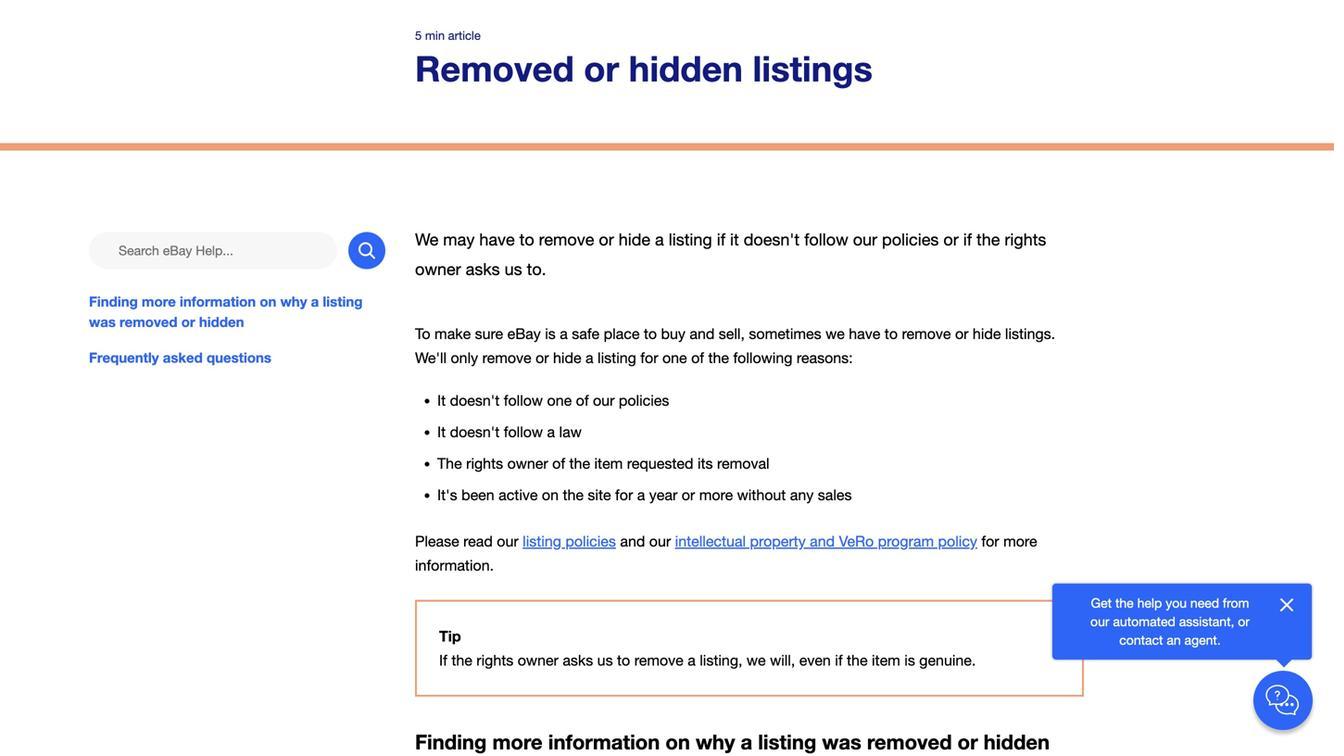 Task type: locate. For each thing, give the bounding box(es) containing it.
0 horizontal spatial and
[[621, 533, 646, 550]]

of up 'law'
[[576, 392, 589, 409]]

rights right if the
[[1005, 230, 1047, 250]]

2 horizontal spatial hidden
[[984, 730, 1050, 755]]

remove
[[539, 230, 595, 250], [902, 325, 952, 342], [483, 349, 532, 366], [635, 652, 684, 669]]

rights inside we may have to remove or hide a listing if it doesn't follow our policies or if the rights owner asks us to.
[[1005, 230, 1047, 250]]

1 vertical spatial one
[[547, 392, 572, 409]]

1 vertical spatial finding more information on why a listing was removed or hidden
[[415, 730, 1050, 755]]

doesn't up the in the bottom left of the page
[[450, 424, 500, 441]]

0 vertical spatial rights
[[1005, 230, 1047, 250]]

site
[[588, 487, 611, 504]]

reasons:
[[797, 349, 853, 366]]

1 horizontal spatial information
[[549, 730, 660, 755]]

doesn't for it doesn't follow a law
[[450, 424, 500, 441]]

information down us
[[549, 730, 660, 755]]

0 vertical spatial if
[[717, 230, 726, 250]]

of left following
[[692, 349, 705, 366]]

Search eBay Help... text field
[[89, 232, 337, 269]]

0 horizontal spatial removed
[[120, 314, 178, 331]]

0 horizontal spatial is
[[545, 325, 556, 342]]

2 vertical spatial for
[[982, 533, 1000, 550]]

hide inside we may have to remove or hide a listing if it doesn't follow our policies or if the rights owner asks us to.
[[619, 230, 651, 250]]

1 vertical spatial why
[[696, 730, 735, 755]]

1 horizontal spatial on
[[542, 487, 559, 504]]

is right ebay
[[545, 325, 556, 342]]

0 horizontal spatial hide
[[553, 349, 582, 366]]

1 horizontal spatial is
[[905, 652, 916, 669]]

the
[[438, 455, 462, 472]]

1 vertical spatial hidden
[[199, 314, 244, 331]]

we up reasons:
[[826, 325, 845, 342]]

listing
[[669, 230, 713, 250], [323, 294, 363, 310], [598, 349, 637, 366], [523, 533, 562, 550], [759, 730, 817, 755]]

item inside tip if the rights owner asks us to remove a listing, we will, even if the item is genuine.
[[872, 652, 901, 669]]

1 vertical spatial is
[[905, 652, 916, 669]]

0 horizontal spatial we
[[747, 652, 766, 669]]

following
[[734, 349, 793, 366]]

of inside to make sure ebay is a safe place to buy and sell, sometimes we have to remove or hide listings. we'll only remove or hide a listing for one of the following reasons:
[[692, 349, 705, 366]]

follow for it doesn't follow one of our policies
[[504, 392, 543, 409]]

0 vertical spatial item
[[595, 455, 623, 472]]

information inside finding more information on why a listing was removed or hidden
[[180, 294, 256, 310]]

contact
[[1120, 633, 1164, 648]]

vero
[[839, 533, 874, 550]]

0 horizontal spatial finding
[[89, 294, 138, 310]]

we
[[826, 325, 845, 342], [747, 652, 766, 669]]

one up 'law'
[[547, 392, 572, 409]]

1 vertical spatial it
[[438, 424, 446, 441]]

the
[[709, 349, 730, 366], [570, 455, 591, 472], [563, 487, 584, 504], [1116, 596, 1134, 611], [452, 652, 473, 669], [847, 652, 868, 669]]

the down 'law'
[[570, 455, 591, 472]]

owner
[[415, 260, 461, 279], [508, 455, 549, 472], [518, 652, 559, 669]]

ebay
[[508, 325, 541, 342]]

assistant,
[[1180, 614, 1235, 629]]

its
[[698, 455, 713, 472]]

if inside tip if the rights owner asks us to remove a listing, we will, even if the item is genuine.
[[836, 652, 843, 669]]

and right "buy" at top
[[690, 325, 715, 342]]

1 horizontal spatial finding more information on why a listing was removed or hidden
[[415, 730, 1050, 755]]

0 vertical spatial policies
[[619, 392, 670, 409]]

0 vertical spatial removed
[[120, 314, 178, 331]]

item
[[595, 455, 623, 472], [872, 652, 901, 669]]

item up the site
[[595, 455, 623, 472]]

we inside tip if the rights owner asks us to remove a listing, we will, even if the item is genuine.
[[747, 652, 766, 669]]

why down listing,
[[696, 730, 735, 755]]

asks us
[[466, 260, 523, 279]]

our
[[854, 230, 878, 250], [593, 392, 615, 409], [497, 533, 519, 550], [650, 533, 671, 550], [1091, 614, 1110, 629]]

follow up it doesn't follow a law
[[504, 392, 543, 409]]

to inside we may have to remove or hide a listing if it doesn't follow our policies or if the rights owner asks us to.
[[520, 230, 535, 250]]

0 vertical spatial finding more information on why a listing was removed or hidden
[[89, 294, 363, 331]]

have up asks us
[[480, 230, 515, 250]]

an
[[1167, 633, 1182, 648]]

0 horizontal spatial why
[[281, 294, 307, 310]]

is left the genuine.
[[905, 652, 916, 669]]

one
[[663, 349, 688, 366], [547, 392, 572, 409]]

and down it's been active on the site for a year or more without any sales
[[621, 533, 646, 550]]

have inside to make sure ebay is a safe place to buy and sell, sometimes we have to remove or hide listings. we'll only remove or hide a listing for one of the following reasons:
[[849, 325, 881, 342]]

asked
[[163, 349, 203, 366]]

listing inside we may have to remove or hide a listing if it doesn't follow our policies or if the rights owner asks us to.
[[669, 230, 713, 250]]

1 vertical spatial doesn't
[[450, 392, 500, 409]]

we
[[415, 230, 439, 250]]

finding more information on why a listing was removed or hidden down listing,
[[415, 730, 1050, 755]]

0 vertical spatial hide
[[619, 230, 651, 250]]

removed
[[415, 47, 574, 89]]

listings.
[[1006, 325, 1056, 342]]

1 vertical spatial on
[[542, 487, 559, 504]]

agent.
[[1185, 633, 1222, 648]]

1 horizontal spatial have
[[849, 325, 881, 342]]

one down "buy" at top
[[663, 349, 688, 366]]

1 horizontal spatial one
[[663, 349, 688, 366]]

2 horizontal spatial for
[[982, 533, 1000, 550]]

0 horizontal spatial of
[[553, 455, 566, 472]]

one inside to make sure ebay is a safe place to buy and sell, sometimes we have to remove or hide listings. we'll only remove or hide a listing for one of the following reasons:
[[663, 349, 688, 366]]

we'll
[[415, 349, 447, 366]]

0 vertical spatial on
[[260, 294, 277, 310]]

rights up been
[[466, 455, 503, 472]]

asks
[[563, 652, 594, 669]]

sell,
[[719, 325, 745, 342]]

why up frequently asked questions link
[[281, 294, 307, 310]]

is
[[545, 325, 556, 342], [905, 652, 916, 669]]

0 horizontal spatial have
[[480, 230, 515, 250]]

1 vertical spatial for
[[616, 487, 633, 504]]

owner up "active"
[[508, 455, 549, 472]]

policies down the site
[[566, 533, 616, 550]]

1 horizontal spatial and
[[690, 325, 715, 342]]

if
[[717, 230, 726, 250], [836, 652, 843, 669]]

if right even
[[836, 652, 843, 669]]

on
[[260, 294, 277, 310], [542, 487, 559, 504], [666, 730, 691, 755]]

0 vertical spatial of
[[692, 349, 705, 366]]

1 horizontal spatial we
[[826, 325, 845, 342]]

or inside get the help you need from our automated assistant, or contact an agent.
[[1239, 614, 1251, 629]]

1 vertical spatial we
[[747, 652, 766, 669]]

was inside finding more information on why a listing was removed or hidden
[[89, 314, 116, 331]]

0 horizontal spatial information
[[180, 294, 256, 310]]

it
[[438, 392, 446, 409], [438, 424, 446, 441]]

follow inside we may have to remove or hide a listing if it doesn't follow our policies or if the rights owner asks us to.
[[805, 230, 849, 250]]

1 horizontal spatial item
[[872, 652, 901, 669]]

1 vertical spatial follow
[[504, 392, 543, 409]]

it for it doesn't follow a law
[[438, 424, 446, 441]]

we left will,
[[747, 652, 766, 669]]

make
[[435, 325, 471, 342]]

if inside we may have to remove or hide a listing if it doesn't follow our policies or if the rights owner asks us to.
[[717, 230, 726, 250]]

of
[[692, 349, 705, 366], [576, 392, 589, 409], [553, 455, 566, 472]]

0 vertical spatial was
[[89, 314, 116, 331]]

2 vertical spatial hide
[[553, 349, 582, 366]]

more
[[142, 294, 176, 310], [700, 487, 733, 504], [1004, 533, 1038, 550], [493, 730, 543, 755]]

2 vertical spatial rights
[[477, 652, 514, 669]]

0 vertical spatial information
[[180, 294, 256, 310]]

hidden
[[629, 47, 743, 89], [199, 314, 244, 331], [984, 730, 1050, 755]]

our right read
[[497, 533, 519, 550]]

it down we'll
[[438, 392, 446, 409]]

have up reasons:
[[849, 325, 881, 342]]

2 vertical spatial owner
[[518, 652, 559, 669]]

rights right if
[[477, 652, 514, 669]]

min
[[425, 28, 445, 43]]

1 horizontal spatial why
[[696, 730, 735, 755]]

2 vertical spatial hidden
[[984, 730, 1050, 755]]

and
[[690, 325, 715, 342], [621, 533, 646, 550], [810, 533, 835, 550]]

0 horizontal spatial was
[[89, 314, 116, 331]]

1 horizontal spatial for
[[641, 349, 659, 366]]

frequently asked questions link
[[89, 347, 386, 368]]

1 horizontal spatial hide
[[619, 230, 651, 250]]

we inside to make sure ebay is a safe place to buy and sell, sometimes we have to remove or hide listings. we'll only remove or hide a listing for one of the following reasons:
[[826, 325, 845, 342]]

0 vertical spatial owner
[[415, 260, 461, 279]]

for inside to make sure ebay is a safe place to buy and sell, sometimes we have to remove or hide listings. we'll only remove or hide a listing for one of the following reasons:
[[641, 349, 659, 366]]

why
[[281, 294, 307, 310], [696, 730, 735, 755]]

finding down if
[[415, 730, 487, 755]]

0 vertical spatial we
[[826, 325, 845, 342]]

our down get at bottom
[[1091, 614, 1110, 629]]

finding more information on why a listing was removed or hidden up frequently asked questions link
[[89, 294, 363, 331]]

may
[[443, 230, 475, 250]]

it's
[[438, 487, 458, 504]]

finding more information on why a listing was removed or hidden
[[89, 294, 363, 331], [415, 730, 1050, 755]]

policies up the requested
[[619, 392, 670, 409]]

doesn't for it doesn't follow one of our policies
[[450, 392, 500, 409]]

2 it from the top
[[438, 424, 446, 441]]

listing,
[[700, 652, 743, 669]]

0 vertical spatial for
[[641, 349, 659, 366]]

will,
[[770, 652, 796, 669]]

owner down we
[[415, 260, 461, 279]]

it up the in the bottom left of the page
[[438, 424, 446, 441]]

tip
[[439, 628, 461, 645]]

1 vertical spatial of
[[576, 392, 589, 409]]

1 it from the top
[[438, 392, 446, 409]]

get
[[1092, 596, 1113, 611]]

hide
[[619, 230, 651, 250], [973, 325, 1002, 342], [553, 349, 582, 366]]

0 vertical spatial one
[[663, 349, 688, 366]]

or inside finding more information on why a listing was removed or hidden
[[181, 314, 195, 331]]

1 vertical spatial finding
[[415, 730, 487, 755]]

have
[[480, 230, 515, 250], [849, 325, 881, 342]]

0 vertical spatial doesn't
[[744, 230, 800, 250]]

0 vertical spatial hidden
[[629, 47, 743, 89]]

item left the genuine.
[[872, 652, 901, 669]]

property
[[750, 533, 806, 550]]

is inside tip if the rights owner asks us to remove a listing, we will, even if the item is genuine.
[[905, 652, 916, 669]]

0 horizontal spatial hidden
[[199, 314, 244, 331]]

if
[[439, 652, 448, 669]]

owner left asks
[[518, 652, 559, 669]]

frequently asked questions
[[89, 349, 272, 366]]

0 horizontal spatial one
[[547, 392, 572, 409]]

listing inside to make sure ebay is a safe place to buy and sell, sometimes we have to remove or hide listings. we'll only remove or hide a listing for one of the following reasons:
[[598, 349, 637, 366]]

2 horizontal spatial hide
[[973, 325, 1002, 342]]

0 vertical spatial it
[[438, 392, 446, 409]]

removed up the frequently
[[120, 314, 178, 331]]

0 vertical spatial have
[[480, 230, 515, 250]]

information down search ebay help... text field
[[180, 294, 256, 310]]

our down the year
[[650, 533, 671, 550]]

0 vertical spatial is
[[545, 325, 556, 342]]

1 horizontal spatial if
[[836, 652, 843, 669]]

program
[[879, 533, 935, 550]]

to make sure ebay is a safe place to buy and sell, sometimes we have to remove or hide listings. we'll only remove or hide a listing for one of the following reasons:
[[415, 325, 1056, 366]]

and left vero
[[810, 533, 835, 550]]

the right get at bottom
[[1116, 596, 1134, 611]]

0 horizontal spatial if
[[717, 230, 726, 250]]

1 vertical spatial hide
[[973, 325, 1002, 342]]

2 horizontal spatial of
[[692, 349, 705, 366]]

rights
[[1005, 230, 1047, 250], [466, 455, 503, 472], [477, 652, 514, 669]]

of down 'law'
[[553, 455, 566, 472]]

removed down the genuine.
[[868, 730, 953, 755]]

removed
[[120, 314, 178, 331], [868, 730, 953, 755]]

it doesn't follow a law
[[438, 424, 582, 441]]

1 vertical spatial item
[[872, 652, 901, 669]]

1 vertical spatial have
[[849, 325, 881, 342]]

1 vertical spatial if
[[836, 652, 843, 669]]

0 vertical spatial finding
[[89, 294, 138, 310]]

sure
[[475, 325, 504, 342]]

was down even
[[823, 730, 862, 755]]

information.
[[415, 557, 494, 574]]

1 horizontal spatial hidden
[[629, 47, 743, 89]]

5 min article removed or hidden listings
[[415, 28, 873, 89]]

doesn't down only
[[450, 392, 500, 409]]

was up the frequently
[[89, 314, 116, 331]]

to inside tip if the rights owner asks us to remove a listing, we will, even if the item is genuine.
[[617, 652, 631, 669]]

1 horizontal spatial of
[[576, 392, 589, 409]]

why inside finding more information on why a listing was removed or hidden
[[281, 294, 307, 310]]

a
[[655, 230, 664, 250], [311, 294, 319, 310], [560, 325, 568, 342], [586, 349, 594, 366], [547, 424, 555, 441], [638, 487, 646, 504], [688, 652, 696, 669], [741, 730, 753, 755]]

0 vertical spatial follow
[[805, 230, 849, 250]]

2 horizontal spatial on
[[666, 730, 691, 755]]

finding up the frequently
[[89, 294, 138, 310]]

rights inside tip if the rights owner asks us to remove a listing, we will, even if the item is genuine.
[[477, 652, 514, 669]]

for
[[641, 349, 659, 366], [616, 487, 633, 504], [982, 533, 1000, 550]]

2 vertical spatial of
[[553, 455, 566, 472]]

2 vertical spatial doesn't
[[450, 424, 500, 441]]

0 vertical spatial why
[[281, 294, 307, 310]]

our left policies or
[[854, 230, 878, 250]]

0 horizontal spatial on
[[260, 294, 277, 310]]

2 vertical spatial follow
[[504, 424, 543, 441]]

1 horizontal spatial was
[[823, 730, 862, 755]]

1 horizontal spatial removed
[[868, 730, 953, 755]]

was
[[89, 314, 116, 331], [823, 730, 862, 755]]

if left it
[[717, 230, 726, 250]]

or
[[584, 47, 619, 89], [599, 230, 614, 250], [181, 314, 195, 331], [956, 325, 969, 342], [536, 349, 549, 366], [682, 487, 696, 504], [1239, 614, 1251, 629], [958, 730, 979, 755]]

the down 'sell,'
[[709, 349, 730, 366]]

to
[[415, 325, 431, 342]]

follow right it
[[805, 230, 849, 250]]

any
[[791, 487, 814, 504]]

0 horizontal spatial finding more information on why a listing was removed or hidden
[[89, 294, 363, 331]]

please
[[415, 533, 460, 550]]

follow down it doesn't follow one of our policies
[[504, 424, 543, 441]]

0 horizontal spatial item
[[595, 455, 623, 472]]

listing inside finding more information on why a listing was removed or hidden
[[323, 294, 363, 310]]

1 horizontal spatial finding
[[415, 730, 487, 755]]

a inside tip if the rights owner asks us to remove a listing, we will, even if the item is genuine.
[[688, 652, 696, 669]]

tip if the rights owner asks us to remove a listing, we will, even if the item is genuine.
[[439, 628, 976, 669]]

finding
[[89, 294, 138, 310], [415, 730, 487, 755]]

doesn't right it
[[744, 230, 800, 250]]

1 vertical spatial policies
[[566, 533, 616, 550]]



Task type: vqa. For each thing, say whether or not it's contained in the screenshot.
Business &
no



Task type: describe. For each thing, give the bounding box(es) containing it.
1 vertical spatial owner
[[508, 455, 549, 472]]

1 horizontal spatial policies
[[619, 392, 670, 409]]

you
[[1166, 596, 1188, 611]]

intellectual
[[675, 533, 746, 550]]

doesn't inside we may have to remove or hide a listing if it doesn't follow our policies or if the rights owner asks us to.
[[744, 230, 800, 250]]

0 horizontal spatial policies
[[566, 533, 616, 550]]

hidden inside finding more information on why a listing was removed or hidden
[[199, 314, 244, 331]]

even
[[800, 652, 831, 669]]

questions
[[207, 349, 272, 366]]

to.
[[527, 260, 547, 279]]

a inside finding more information on why a listing was removed or hidden
[[311, 294, 319, 310]]

for inside the for more information.
[[982, 533, 1000, 550]]

and inside to make sure ebay is a safe place to buy and sell, sometimes we have to remove or hide listings. we'll only remove or hide a listing for one of the following reasons:
[[690, 325, 715, 342]]

been
[[462, 487, 495, 504]]

the right even
[[847, 652, 868, 669]]

listings
[[753, 47, 873, 89]]

the inside to make sure ebay is a safe place to buy and sell, sometimes we have to remove or hide listings. we'll only remove or hide a listing for one of the following reasons:
[[709, 349, 730, 366]]

policies or
[[883, 230, 959, 250]]

get the help you need from our automated assistant, or contact an agent.
[[1091, 596, 1251, 648]]

1 vertical spatial removed
[[868, 730, 953, 755]]

0 horizontal spatial for
[[616, 487, 633, 504]]

5
[[415, 28, 422, 43]]

get the help you need from our automated assistant, or contact an agent. tooltip
[[1083, 594, 1259, 650]]

only
[[451, 349, 478, 366]]

it
[[731, 230, 740, 250]]

buy
[[661, 325, 686, 342]]

the right if
[[452, 652, 473, 669]]

policy
[[939, 533, 978, 550]]

our inside get the help you need from our automated assistant, or contact an agent.
[[1091, 614, 1110, 629]]

article
[[448, 28, 481, 43]]

a inside we may have to remove or hide a listing if it doesn't follow our policies or if the rights owner asks us to.
[[655, 230, 664, 250]]

intellectual property and vero program policy link
[[675, 533, 978, 550]]

or inside 5 min article removed or hidden listings
[[584, 47, 619, 89]]

remove inside tip if the rights owner asks us to remove a listing, we will, even if the item is genuine.
[[635, 652, 684, 669]]

it's been active on the site for a year or more without any sales
[[438, 487, 852, 504]]

our inside we may have to remove or hide a listing if it doesn't follow our policies or if the rights owner asks us to.
[[854, 230, 878, 250]]

frequently
[[89, 349, 159, 366]]

requested
[[627, 455, 694, 472]]

it doesn't follow one of our policies
[[438, 392, 670, 409]]

our up the rights owner of the item requested its removal
[[593, 392, 615, 409]]

is inside to make sure ebay is a safe place to buy and sell, sometimes we have to remove or hide listings. we'll only remove or hide a listing for one of the following reasons:
[[545, 325, 556, 342]]

without
[[738, 487, 786, 504]]

finding inside finding more information on why a listing was removed or hidden link
[[89, 294, 138, 310]]

we may have to remove or hide a listing if it doesn't follow our policies or if the rights owner asks us to.
[[415, 230, 1047, 279]]

automated
[[1114, 614, 1176, 629]]

owner inside tip if the rights owner asks us to remove a listing, we will, even if the item is genuine.
[[518, 652, 559, 669]]

for more information.
[[415, 533, 1038, 574]]

owner inside we may have to remove or hide a listing if it doesn't follow our policies or if the rights owner asks us to.
[[415, 260, 461, 279]]

safe
[[572, 325, 600, 342]]

1 vertical spatial was
[[823, 730, 862, 755]]

us
[[598, 652, 613, 669]]

removal
[[718, 455, 770, 472]]

help
[[1138, 596, 1163, 611]]

please read our listing policies and our intellectual property and vero program policy
[[415, 533, 978, 550]]

year
[[650, 487, 678, 504]]

active
[[499, 487, 538, 504]]

follow for it doesn't follow a law
[[504, 424, 543, 441]]

read
[[464, 533, 493, 550]]

remove inside we may have to remove or hide a listing if it doesn't follow our policies or if the rights owner asks us to.
[[539, 230, 595, 250]]

listing policies link
[[523, 533, 616, 550]]

hidden inside 5 min article removed or hidden listings
[[629, 47, 743, 89]]

genuine.
[[920, 652, 976, 669]]

on inside finding more information on why a listing was removed or hidden
[[260, 294, 277, 310]]

more inside the for more information.
[[1004, 533, 1038, 550]]

have inside we may have to remove or hide a listing if it doesn't follow our policies or if the rights owner asks us to.
[[480, 230, 515, 250]]

1 vertical spatial information
[[549, 730, 660, 755]]

the rights owner of the item requested its removal
[[438, 455, 770, 472]]

law
[[560, 424, 582, 441]]

sometimes
[[749, 325, 822, 342]]

from
[[1224, 596, 1250, 611]]

if the
[[964, 230, 1001, 250]]

sales
[[818, 487, 852, 504]]

removed inside finding more information on why a listing was removed or hidden
[[120, 314, 178, 331]]

2 vertical spatial on
[[666, 730, 691, 755]]

1 vertical spatial rights
[[466, 455, 503, 472]]

place
[[604, 325, 640, 342]]

need
[[1191, 596, 1220, 611]]

it for it doesn't follow one of our policies
[[438, 392, 446, 409]]

finding more information on why a listing was removed or hidden link
[[89, 292, 386, 333]]

or inside we may have to remove or hide a listing if it doesn't follow our policies or if the rights owner asks us to.
[[599, 230, 614, 250]]

2 horizontal spatial and
[[810, 533, 835, 550]]

the inside get the help you need from our automated assistant, or contact an agent.
[[1116, 596, 1134, 611]]

the left the site
[[563, 487, 584, 504]]



